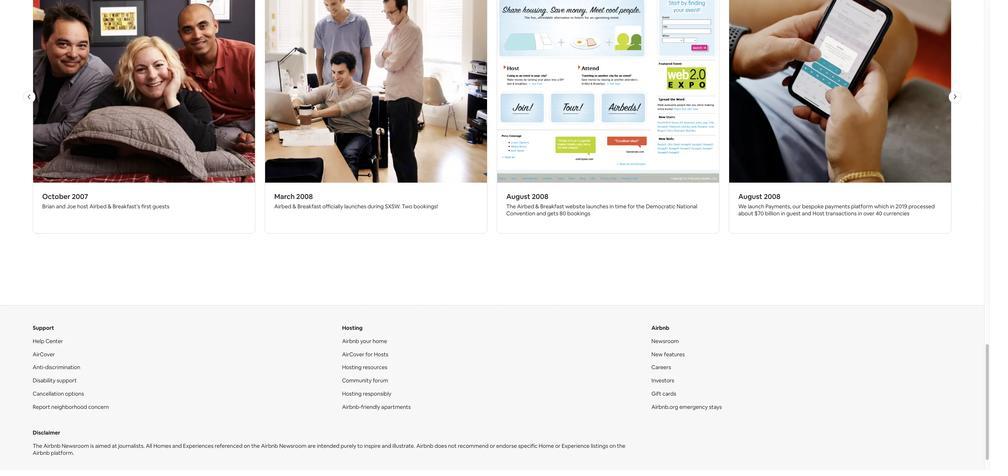 Task type: vqa. For each thing, say whether or not it's contained in the screenshot.
the leftmost or
yes



Task type: describe. For each thing, give the bounding box(es) containing it.
aimed
[[95, 443, 111, 450]]

1 vertical spatial for
[[366, 351, 373, 358]]

0 horizontal spatial newsroom
[[62, 443, 89, 450]]

bespoke
[[803, 203, 824, 210]]

experiences
[[183, 443, 214, 450]]

anti-
[[33, 364, 45, 371]]

officially
[[323, 203, 343, 210]]

platform.
[[51, 450, 74, 457]]

specific
[[518, 443, 538, 450]]

& inside march 2008 airbed & breakfast officially launches during sxsw. two bookings!
[[293, 203, 297, 210]]

two
[[402, 203, 413, 210]]

stays
[[709, 404, 722, 411]]

support
[[33, 324, 54, 331]]

platform
[[852, 203, 874, 210]]

concern
[[88, 404, 109, 411]]

options
[[65, 390, 84, 397]]

launches inside march 2008 airbed & breakfast officially launches during sxsw. two bookings!
[[345, 203, 367, 210]]

and inside the august 2008 the airbed & breakfast website launches in time for the democratic national convention and gets 80 bookings
[[537, 210, 546, 217]]

bookings!
[[414, 203, 438, 210]]

cancellation
[[33, 390, 64, 397]]

transactions
[[826, 210, 857, 217]]

hosting for hosting
[[342, 324, 363, 331]]

cards
[[663, 390, 677, 397]]

breakfast inside march 2008 airbed & breakfast officially launches during sxsw. two bookings!
[[298, 203, 322, 210]]

hosting for hosting resources
[[342, 364, 362, 371]]

billion
[[766, 210, 780, 217]]

resources
[[363, 364, 388, 371]]

currencies
[[884, 210, 910, 217]]

are
[[308, 443, 316, 450]]

careers link
[[652, 364, 671, 371]]

disclaimer
[[33, 429, 60, 436]]

newsroom link
[[652, 338, 679, 345]]

hosts
[[374, 351, 389, 358]]

august for august 2008 we launch payments, our bespoke payments platform which in 2019 processed about $70 billion in guest and host transactions in over 40 currencies
[[739, 192, 763, 201]]

over
[[864, 210, 875, 217]]

experience
[[562, 443, 590, 450]]

listings
[[591, 443, 608, 450]]

purely
[[341, 443, 356, 450]]

gift cards link
[[652, 390, 677, 397]]

and inside october 2007 brian and joe host airbed & breakfast's first guests
[[56, 203, 66, 210]]

breakfast's
[[113, 203, 140, 210]]

disability support link
[[33, 377, 77, 384]]

to
[[358, 443, 363, 450]]

cancellation options
[[33, 390, 84, 397]]

forum
[[373, 377, 388, 384]]

2 or from the left
[[555, 443, 561, 450]]

we
[[739, 203, 747, 210]]

aircover link
[[33, 351, 55, 358]]

is
[[90, 443, 94, 450]]

airbnb-friendly apartments
[[342, 404, 411, 411]]

$70
[[755, 210, 765, 217]]

1 horizontal spatial the
[[617, 443, 626, 450]]

aircover for aircover for hosts
[[342, 351, 364, 358]]

hosting resources
[[342, 364, 388, 371]]

airbed inside october 2007 brian and joe host airbed & breakfast's first guests
[[90, 203, 107, 210]]

the inside the august 2008 the airbed & breakfast website launches in time for the democratic national convention and gets 80 bookings
[[507, 203, 516, 210]]

airbed inside march 2008 airbed & breakfast officially launches during sxsw. two bookings!
[[275, 203, 292, 210]]

hosting resources link
[[342, 364, 388, 371]]

2008 for march 2008 airbed & breakfast officially launches during sxsw. two bookings!
[[297, 192, 313, 201]]

investors link
[[652, 377, 675, 384]]

airbnb.org emergency stays link
[[652, 404, 722, 411]]

1 on from the left
[[244, 443, 250, 450]]

community
[[342, 377, 372, 384]]

in inside the august 2008 the airbed & breakfast website launches in time for the democratic national convention and gets 80 bookings
[[610, 203, 614, 210]]

referenced
[[215, 443, 243, 450]]

new features
[[652, 351, 685, 358]]

airbnb-
[[342, 404, 361, 411]]

airbnb.org emergency stays
[[652, 404, 722, 411]]

2 horizontal spatial newsroom
[[652, 338, 679, 345]]

report neighborhood concern link
[[33, 404, 109, 411]]

website
[[566, 203, 586, 210]]

october
[[42, 192, 71, 201]]

gift cards
[[652, 390, 677, 397]]

illustrate.
[[393, 443, 415, 450]]

airbnb your home link
[[342, 338, 387, 345]]

host
[[813, 210, 825, 217]]

discrimination
[[45, 364, 80, 371]]

not
[[448, 443, 457, 450]]

the inside the august 2008 the airbed & breakfast website launches in time for the democratic national convention and gets 80 bookings
[[637, 203, 645, 210]]

help center link
[[33, 338, 63, 345]]

anti-discrimination
[[33, 364, 80, 371]]

& inside october 2007 brian and joe host airbed & breakfast's first guests
[[108, 203, 112, 210]]

sxsw.
[[385, 203, 401, 210]]

at
[[112, 443, 117, 450]]

payments
[[826, 203, 850, 210]]

hosting responsibly link
[[342, 390, 392, 397]]

aircover for hosts
[[342, 351, 389, 358]]

about
[[739, 210, 754, 217]]



Task type: locate. For each thing, give the bounding box(es) containing it.
1 horizontal spatial breakfast
[[541, 203, 565, 210]]

& down march
[[293, 203, 297, 210]]

2008 inside the august 2008 the airbed & breakfast website launches in time for the democratic national convention and gets 80 bookings
[[532, 192, 549, 201]]

2008 up payments,
[[764, 192, 781, 201]]

airbed down march
[[275, 203, 292, 210]]

0 horizontal spatial on
[[244, 443, 250, 450]]

processed
[[909, 203, 935, 210]]

2 august from the left
[[739, 192, 763, 201]]

airbed left gets
[[518, 203, 535, 210]]

for right the time
[[628, 203, 636, 210]]

launches
[[345, 203, 367, 210], [587, 203, 609, 210]]

newsroom up the new features
[[652, 338, 679, 345]]

1 breakfast from the left
[[298, 203, 322, 210]]

2008 for august 2008 the airbed & breakfast website launches in time for the democratic national convention and gets 80 bookings
[[532, 192, 549, 201]]

launches right website
[[587, 203, 609, 210]]

august 2008 the airbed & breakfast website launches in time for the democratic national convention and gets 80 bookings
[[507, 192, 698, 217]]

1 hosting from the top
[[342, 324, 363, 331]]

2 airbed from the left
[[275, 203, 292, 210]]

0 horizontal spatial airbed
[[90, 203, 107, 210]]

2008 inside march 2008 airbed & breakfast officially launches during sxsw. two bookings!
[[297, 192, 313, 201]]

guest
[[787, 210, 801, 217]]

1 august from the left
[[507, 192, 531, 201]]

all
[[146, 443, 152, 450]]

in left the time
[[610, 203, 614, 210]]

in left guest
[[781, 210, 786, 217]]

1 horizontal spatial 2008
[[532, 192, 549, 201]]

aircover down help center
[[33, 351, 55, 358]]

80
[[560, 210, 566, 217]]

& inside the august 2008 the airbed & breakfast website launches in time for the democratic national convention and gets 80 bookings
[[536, 203, 540, 210]]

1 horizontal spatial for
[[628, 203, 636, 210]]

1 horizontal spatial august
[[739, 192, 763, 201]]

intended
[[317, 443, 340, 450]]

0 vertical spatial the
[[507, 203, 516, 210]]

and right homes
[[172, 443, 182, 450]]

in
[[610, 203, 614, 210], [891, 203, 895, 210], [781, 210, 786, 217], [858, 210, 863, 217]]

august for august 2008 the airbed & breakfast website launches in time for the democratic national convention and gets 80 bookings
[[507, 192, 531, 201]]

convention
[[507, 210, 536, 217]]

& left gets
[[536, 203, 540, 210]]

does
[[435, 443, 447, 450]]

and left the joe
[[56, 203, 66, 210]]

2007
[[72, 192, 88, 201]]

host
[[77, 203, 89, 210]]

3 hosting from the top
[[342, 390, 362, 397]]

2 launches from the left
[[587, 203, 609, 210]]

1 & from the left
[[108, 203, 112, 210]]

newsroom left is
[[62, 443, 89, 450]]

& left breakfast's
[[108, 203, 112, 210]]

2 horizontal spatial &
[[536, 203, 540, 210]]

2 on from the left
[[610, 443, 616, 450]]

on
[[244, 443, 250, 450], [610, 443, 616, 450]]

on right listings
[[610, 443, 616, 450]]

2 & from the left
[[293, 203, 297, 210]]

for inside the august 2008 the airbed & breakfast website launches in time for the democratic national convention and gets 80 bookings
[[628, 203, 636, 210]]

2019
[[896, 203, 908, 210]]

neighborhood
[[51, 404, 87, 411]]

gets
[[548, 210, 559, 217]]

community forum
[[342, 377, 388, 384]]

airbed
[[90, 203, 107, 210], [275, 203, 292, 210], [518, 203, 535, 210]]

cancellation options link
[[33, 390, 84, 397]]

and
[[56, 203, 66, 210], [537, 210, 546, 217], [802, 210, 812, 217], [172, 443, 182, 450], [382, 443, 391, 450]]

0 horizontal spatial launches
[[345, 203, 367, 210]]

airbed right host on the top left of the page
[[90, 203, 107, 210]]

joe
[[67, 203, 76, 210]]

1 horizontal spatial launches
[[587, 203, 609, 210]]

2 aircover from the left
[[342, 351, 364, 358]]

launch
[[748, 203, 765, 210]]

1 horizontal spatial airbed
[[275, 203, 292, 210]]

anti-discrimination link
[[33, 364, 80, 371]]

airbnb-friendly apartments link
[[342, 404, 411, 411]]

disability support
[[33, 377, 77, 384]]

2008 up gets
[[532, 192, 549, 201]]

0 horizontal spatial &
[[108, 203, 112, 210]]

march 2008 airbed & breakfast officially launches during sxsw. two bookings!
[[275, 192, 438, 210]]

newsroom left are
[[279, 443, 307, 450]]

payments,
[[766, 203, 792, 210]]

features
[[664, 351, 685, 358]]

new
[[652, 351, 663, 358]]

march
[[275, 192, 295, 201]]

breakfast inside the august 2008 the airbed & breakfast website launches in time for the democratic national convention and gets 80 bookings
[[541, 203, 565, 210]]

2 2008 from the left
[[532, 192, 549, 201]]

1 or from the left
[[490, 443, 495, 450]]

august inside the august 2008 the airbed & breakfast website launches in time for the democratic national convention and gets 80 bookings
[[507, 192, 531, 201]]

or left endorse
[[490, 443, 495, 450]]

and inside august 2008 we launch payments, our bespoke payments platform which in 2019 processed about $70 billion in guest and host transactions in over 40 currencies
[[802, 210, 812, 217]]

aircover
[[33, 351, 55, 358], [342, 351, 364, 358]]

airbed inside the august 2008 the airbed & breakfast website launches in time for the democratic national convention and gets 80 bookings
[[518, 203, 535, 210]]

3 2008 from the left
[[764, 192, 781, 201]]

0 horizontal spatial breakfast
[[298, 203, 322, 210]]

1 2008 from the left
[[297, 192, 313, 201]]

inspire
[[364, 443, 381, 450]]

1 horizontal spatial &
[[293, 203, 297, 210]]

which
[[875, 203, 889, 210]]

community forum link
[[342, 377, 388, 384]]

0 vertical spatial hosting
[[342, 324, 363, 331]]

2 breakfast from the left
[[541, 203, 565, 210]]

1 vertical spatial the
[[33, 443, 42, 450]]

the right referenced
[[251, 443, 260, 450]]

august 2008 we launch payments, our bespoke payments platform which in 2019 processed about $70 billion in guest and host transactions in over 40 currencies
[[739, 192, 935, 217]]

1 aircover from the left
[[33, 351, 55, 358]]

endorse
[[497, 443, 517, 450]]

1 horizontal spatial on
[[610, 443, 616, 450]]

hosting up community
[[342, 364, 362, 371]]

2 horizontal spatial the
[[637, 203, 645, 210]]

august up launch
[[739, 192, 763, 201]]

and left host
[[802, 210, 812, 217]]

responsibly
[[363, 390, 392, 397]]

2 hosting from the top
[[342, 364, 362, 371]]

national
[[677, 203, 698, 210]]

0 horizontal spatial august
[[507, 192, 531, 201]]

airbnb
[[652, 324, 670, 331], [342, 338, 359, 345], [44, 443, 61, 450], [261, 443, 278, 450], [417, 443, 434, 450], [33, 450, 50, 457]]

emergency
[[680, 404, 708, 411]]

aircover for aircover link
[[33, 351, 55, 358]]

friendly
[[361, 404, 380, 411]]

for left hosts
[[366, 351, 373, 358]]

center
[[46, 338, 63, 345]]

1 airbed from the left
[[90, 203, 107, 210]]

1 horizontal spatial newsroom
[[279, 443, 307, 450]]

time
[[616, 203, 627, 210]]

our
[[793, 203, 801, 210]]

breakfast
[[298, 203, 322, 210], [541, 203, 565, 210]]

your
[[360, 338, 372, 345]]

hosting for hosting responsibly
[[342, 390, 362, 397]]

investors
[[652, 377, 675, 384]]

hosting up airbnb-
[[342, 390, 362, 397]]

guests
[[153, 203, 170, 210]]

airbnb.org
[[652, 404, 678, 411]]

new features link
[[652, 351, 685, 358]]

0 vertical spatial for
[[628, 203, 636, 210]]

2 horizontal spatial airbed
[[518, 203, 535, 210]]

report
[[33, 404, 50, 411]]

careers
[[652, 364, 671, 371]]

2008 for august 2008 we launch payments, our bespoke payments platform which in 2019 processed about $70 billion in guest and host transactions in over 40 currencies
[[764, 192, 781, 201]]

report neighborhood concern
[[33, 404, 109, 411]]

hosting responsibly
[[342, 390, 392, 397]]

recommend
[[458, 443, 489, 450]]

support
[[57, 377, 77, 384]]

1 horizontal spatial or
[[555, 443, 561, 450]]

0 horizontal spatial or
[[490, 443, 495, 450]]

disability
[[33, 377, 56, 384]]

0 horizontal spatial 2008
[[297, 192, 313, 201]]

0 horizontal spatial aircover
[[33, 351, 55, 358]]

aircover down airbnb your home link
[[342, 351, 364, 358]]

first
[[142, 203, 152, 210]]

homes
[[153, 443, 171, 450]]

the inside the airbnb newsroom is aimed at journalists. all homes and experiences referenced on the airbnb newsroom are intended purely to inspire and illustrate. airbnb does not recommend or endorse specific home or experience listings on the airbnb platform.
[[33, 443, 42, 450]]

aircover for hosts link
[[342, 351, 389, 358]]

the airbnb newsroom is aimed at journalists. all homes and experiences referenced on the airbnb newsroom are intended purely to inspire and illustrate. airbnb does not recommend or endorse specific home or experience listings on the airbnb platform.
[[33, 443, 626, 457]]

0 horizontal spatial for
[[366, 351, 373, 358]]

2 horizontal spatial 2008
[[764, 192, 781, 201]]

for
[[628, 203, 636, 210], [366, 351, 373, 358]]

or right "home"
[[555, 443, 561, 450]]

breakfast left officially
[[298, 203, 322, 210]]

and right inspire on the bottom of page
[[382, 443, 391, 450]]

in left 2019
[[891, 203, 895, 210]]

2008 inside august 2008 we launch payments, our bespoke payments platform which in 2019 processed about $70 billion in guest and host transactions in over 40 currencies
[[764, 192, 781, 201]]

1 horizontal spatial the
[[507, 203, 516, 210]]

1 vertical spatial hosting
[[342, 364, 362, 371]]

in left over
[[858, 210, 863, 217]]

0 horizontal spatial the
[[251, 443, 260, 450]]

2008 right march
[[297, 192, 313, 201]]

1 horizontal spatial aircover
[[342, 351, 364, 358]]

the right listings
[[617, 443, 626, 450]]

launches left during
[[345, 203, 367, 210]]

launches inside the august 2008 the airbed & breakfast website launches in time for the democratic national convention and gets 80 bookings
[[587, 203, 609, 210]]

2 vertical spatial hosting
[[342, 390, 362, 397]]

breakfast left website
[[541, 203, 565, 210]]

help center
[[33, 338, 63, 345]]

august inside august 2008 we launch payments, our bespoke payments platform which in 2019 processed about $70 billion in guest and host transactions in over 40 currencies
[[739, 192, 763, 201]]

democratic
[[646, 203, 676, 210]]

on right referenced
[[244, 443, 250, 450]]

0 horizontal spatial the
[[33, 443, 42, 450]]

1 launches from the left
[[345, 203, 367, 210]]

3 & from the left
[[536, 203, 540, 210]]

hosting up the airbnb your home
[[342, 324, 363, 331]]

bookings
[[568, 210, 591, 217]]

2008
[[297, 192, 313, 201], [532, 192, 549, 201], [764, 192, 781, 201]]

3 airbed from the left
[[518, 203, 535, 210]]

&
[[108, 203, 112, 210], [293, 203, 297, 210], [536, 203, 540, 210]]

and left gets
[[537, 210, 546, 217]]

the right the time
[[637, 203, 645, 210]]

august up convention
[[507, 192, 531, 201]]

airbnb your home
[[342, 338, 387, 345]]



